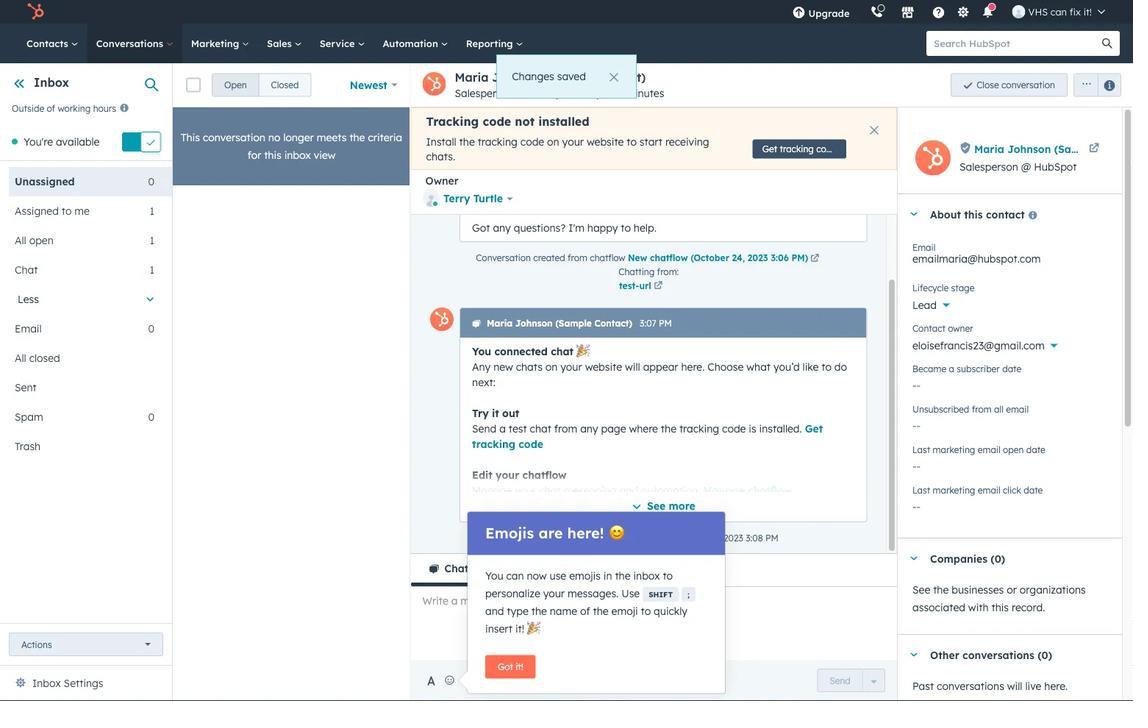 Task type: describe. For each thing, give the bounding box(es) containing it.
send inside try it out send a test chat from any page where the tracking code is installed.
[[472, 422, 496, 435]]

email emailmaria@hubspot.com
[[913, 242, 1041, 265]]

maria johnson (sample contac link
[[975, 140, 1134, 158]]

contacts link
[[18, 24, 87, 63]]

and inside 'edit your chatflow manage your chat messaging and automation. manage chatflow'
[[620, 484, 638, 497]]

0 vertical spatial pm
[[659, 318, 672, 329]]

0 vertical spatial date
[[1003, 363, 1022, 374]]

quickly
[[654, 604, 688, 617]]

0 vertical spatial link opens in a new window image
[[811, 252, 819, 265]]

code inside get tracking code button
[[817, 144, 837, 155]]

to inside install the tracking code on your website to start receiving chats.
[[627, 135, 637, 148]]

all open
[[15, 234, 54, 247]]

unassigned
[[15, 175, 75, 188]]

last marketing email open date
[[913, 444, 1046, 455]]

notifications image
[[982, 7, 995, 20]]

it! inside popup button
[[1084, 6, 1092, 18]]

me
[[75, 204, 90, 217]]

chat right up at the left bottom of page
[[506, 577, 528, 589]]

subscriber
[[957, 363, 1000, 374]]

this inside see the businesses or organizations associated with this record.
[[992, 601, 1009, 614]]

3:07
[[640, 318, 656, 329]]

on inside install the tracking code on your website to start receiving chats.
[[547, 135, 560, 148]]

upgrade image
[[793, 7, 806, 20]]

you reassigned this thread to yourself on oct 24, 2023 3:08 pm
[[519, 532, 779, 543]]

menu containing vhs can fix it!
[[782, 0, 1116, 24]]

closed
[[271, 79, 299, 90]]

(sample for maria johnson (sample contact) 3:07 pm
[[555, 318, 592, 329]]

(sample for maria johnson (sample contac
[[1055, 142, 1097, 155]]

service link
[[311, 24, 374, 63]]

oct
[[691, 532, 706, 543]]

chat button
[[411, 554, 498, 586]]

inbox inside this conversation no longer meets the criteria for this inbox view
[[285, 149, 311, 161]]

chat inside you connected chat 🎉 any new chats on your website will appear here. choose what you'd like to do next:
[[551, 345, 574, 358]]

johnson for maria johnson (sample contact) salesperson at hubspot • open 3 minutes
[[492, 70, 541, 85]]

to inside ; and type the name of the emoji to quickly insert it! 🎉
[[641, 604, 651, 617]]

tracking
[[426, 114, 479, 129]]

the right the type
[[532, 604, 547, 617]]

on right in
[[615, 577, 627, 589]]

your up shift
[[630, 577, 652, 589]]

your right 😊
[[630, 530, 652, 543]]

eloisefrancis23@gmail.com
[[913, 339, 1045, 352]]

reassigned
[[537, 532, 582, 543]]

chat down 'see more' "button"
[[655, 530, 676, 543]]

i'm
[[568, 221, 584, 234]]

marketing for last marketing email click date
[[933, 484, 976, 495]]

caret image
[[910, 212, 919, 216]]

email for click
[[978, 484, 1001, 495]]

actions button
[[9, 633, 163, 656]]

contact) for maria johnson (sample contact) 3:07 pm
[[594, 318, 632, 329]]

automation
[[383, 37, 441, 49]]

conversations for will
[[937, 680, 1005, 693]]

out
[[502, 407, 519, 419]]

tracking inside get tracking code button
[[780, 144, 814, 155]]

(0) inside other conversations (0) dropdown button
[[1038, 648, 1053, 661]]

hubspot link
[[18, 3, 55, 21]]

0 horizontal spatial any
[[493, 221, 511, 234]]

automation link
[[374, 24, 457, 63]]

assigned to me
[[15, 204, 90, 217]]

1 vertical spatial from
[[972, 404, 992, 415]]

receiving
[[666, 135, 710, 148]]

view
[[314, 149, 336, 161]]

companies
[[931, 552, 988, 565]]

chatflow up 3:08
[[748, 484, 792, 497]]

; and type the name of the emoji to quickly insert it! 🎉
[[486, 590, 690, 635]]

this
[[181, 131, 200, 144]]

you're available image
[[12, 139, 18, 145]]

1 horizontal spatial salesperson
[[960, 160, 1019, 173]]

help button
[[927, 0, 952, 24]]

see for see the businesses or organizations associated with this record.
[[913, 583, 931, 596]]

in
[[604, 569, 612, 582]]

install the tracking code on your website to start receiving chats.
[[426, 135, 710, 163]]

what
[[747, 360, 771, 373]]

set
[[472, 577, 488, 589]]

hubspot inside maria johnson (sample contact) salesperson at hubspot • open 3 minutes
[[530, 87, 573, 100]]

outside
[[12, 102, 44, 113]]

😊
[[609, 524, 624, 542]]

(sample for maria johnson (sample contact) salesperson at hubspot • open 3 minutes
[[545, 70, 593, 85]]

0 horizontal spatial open
[[29, 234, 54, 247]]

page
[[601, 422, 626, 435]]

thread
[[602, 532, 629, 543]]

yourself
[[643, 532, 676, 543]]

chatflow up from:
[[650, 252, 688, 263]]

sales
[[267, 37, 295, 49]]

questions?
[[514, 221, 566, 234]]

maria johnson (sample contac
[[975, 142, 1134, 155]]

close image for tracking code not installed 'alert'
[[870, 126, 879, 135]]

comment button
[[498, 554, 582, 586]]

johnson for maria johnson (sample contac
[[1008, 142, 1052, 155]]

of for ;
[[581, 604, 590, 617]]

widget.
[[679, 530, 715, 543]]

0 vertical spatial a
[[949, 363, 955, 374]]

salesperson inside maria johnson (sample contact) salesperson at hubspot • open 3 minutes
[[455, 87, 514, 100]]

vhs can fix it! button
[[1004, 0, 1115, 24]]

more
[[669, 499, 695, 512]]

your inside install the tracking code on your website to start receiving chats.
[[562, 135, 584, 148]]

longer
[[283, 131, 314, 144]]

1 vertical spatial here.
[[1045, 680, 1068, 693]]

3
[[618, 87, 623, 100]]

1 vertical spatial will
[[1008, 680, 1023, 693]]

appear
[[643, 360, 678, 373]]

marketing for last marketing email open date
[[933, 444, 976, 455]]

eloisefrancis23@gmail.com button
[[913, 331, 1108, 355]]

customize the color and style of your chat widget.
[[472, 530, 718, 543]]

are
[[539, 524, 563, 542]]

open inside maria johnson (sample contact) salesperson at hubspot • open 3 minutes
[[589, 87, 615, 100]]

conversation created from chatflow
[[476, 252, 628, 263]]

search image
[[1103, 38, 1113, 49]]

open inside button
[[224, 79, 247, 90]]

caret image for other conversations (0)
[[910, 653, 919, 657]]

get tracking code link
[[472, 422, 823, 450]]

set up chat behaviour based on your team's availability.
[[472, 577, 747, 589]]

owner
[[948, 323, 974, 334]]

1 for to
[[150, 204, 155, 217]]

chats.
[[426, 150, 455, 163]]

your right the edit on the left of the page
[[496, 468, 519, 481]]

lifecycle stage
[[913, 282, 975, 293]]

Closed button
[[259, 73, 312, 97]]

from inside try it out send a test chat from any page where the tracking code is installed.
[[554, 422, 577, 435]]

Open button
[[212, 73, 259, 97]]

the left color
[[525, 530, 541, 543]]

the inside this conversation no longer meets the criteria for this inbox view
[[350, 131, 365, 144]]

messages.
[[568, 587, 619, 600]]

emojis are here! 😊
[[486, 524, 624, 542]]

terry turtle button
[[423, 188, 513, 210]]

main content containing maria johnson (sample contact)
[[173, 63, 1134, 701]]

chat inside chat button
[[445, 562, 469, 575]]

you for you can now use emojis in the inbox to personalize your messages. use
[[486, 569, 504, 582]]

emailmaria@hubspot.com
[[913, 252, 1041, 265]]

1 horizontal spatial and
[[571, 530, 589, 543]]

chatting
[[619, 266, 655, 277]]

;
[[688, 590, 690, 599]]

new
[[628, 252, 647, 263]]

try it out send a test chat from any page where the tracking code is installed.
[[472, 407, 805, 435]]

shift
[[649, 590, 673, 599]]

on left oct
[[679, 532, 689, 543]]

0 horizontal spatial of
[[47, 102, 55, 113]]

from:
[[657, 266, 679, 277]]

1 manage from the left
[[472, 484, 512, 497]]

conversations
[[96, 37, 166, 49]]

see more
[[647, 499, 695, 512]]

to left me
[[62, 204, 72, 217]]

maria for maria johnson (sample contact) 3:07 pm
[[487, 318, 513, 329]]

like
[[803, 360, 819, 373]]

got any questions? i'm happy to help.
[[472, 221, 656, 234]]

style
[[592, 530, 615, 543]]

your inside you can now use emojis in the inbox to personalize your messages. use
[[543, 587, 565, 600]]

organizations
[[1020, 583, 1086, 596]]

you'd
[[774, 360, 800, 373]]

closed
[[29, 352, 60, 364]]

start
[[640, 135, 663, 148]]

here. inside you connected chat 🎉 any new chats on your website will appear here. choose what you'd like to do next:
[[681, 360, 705, 373]]

changes saved
[[512, 70, 586, 83]]

1 vertical spatial get tracking code
[[472, 422, 823, 450]]

not
[[515, 114, 535, 129]]

this left thread
[[585, 532, 600, 543]]

to left help.
[[621, 221, 631, 234]]

search button
[[1095, 31, 1120, 56]]

(0) inside the companies (0) dropdown button
[[991, 552, 1006, 565]]

companies (0)
[[931, 552, 1006, 565]]

tracking inside install the tracking code on your website to start receiving chats.
[[478, 135, 518, 148]]

working
[[58, 102, 91, 113]]

marketplaces image
[[902, 7, 915, 20]]

stage
[[952, 282, 975, 293]]

the inside try it out send a test chat from any page where the tracking code is installed.
[[661, 422, 676, 435]]

marketing
[[191, 37, 242, 49]]

got for got it!
[[498, 661, 513, 672]]

on inside you connected chat 🎉 any new chats on your website will appear here. choose what you'd like to do next:
[[545, 360, 558, 373]]

can for you
[[506, 569, 524, 582]]

the inside install the tracking code on your website to start receiving chats.
[[460, 135, 475, 148]]

emojis
[[486, 524, 534, 542]]

settings image
[[957, 6, 970, 19]]

link opens in a new window image inside test-url link
[[654, 282, 663, 291]]

team's
[[654, 577, 687, 589]]

date for click
[[1024, 484, 1043, 495]]

new chatflow (october 24, 2023 3:06 pm)
[[628, 252, 808, 263]]

0 for email
[[148, 322, 155, 335]]

click
[[1003, 484, 1022, 495]]

0 vertical spatial email
[[1007, 404, 1029, 415]]



Task type: vqa. For each thing, say whether or not it's contained in the screenshot.
when
no



Task type: locate. For each thing, give the bounding box(es) containing it.
service
[[320, 37, 358, 49]]

0 horizontal spatial see
[[647, 499, 666, 512]]

got inside button
[[498, 661, 513, 672]]

1 vertical spatial link opens in a new window image
[[654, 282, 663, 291]]

2 vertical spatial it!
[[516, 661, 524, 672]]

a right became
[[949, 363, 955, 374]]

tracking inside try it out send a test chat from any page where the tracking code is installed.
[[679, 422, 719, 435]]

1 horizontal spatial manage
[[703, 484, 745, 497]]

conversations for (0)
[[963, 648, 1035, 661]]

johnson up @ on the right top of the page
[[1008, 142, 1052, 155]]

tracking inside get tracking code
[[472, 438, 515, 450]]

a inside try it out send a test chat from any page where the tracking code is installed.
[[499, 422, 506, 435]]

sales link
[[258, 24, 311, 63]]

code inside get tracking code
[[518, 438, 543, 450]]

customize
[[472, 530, 522, 543]]

Search HubSpot search field
[[927, 31, 1107, 56]]

of down messages.
[[581, 604, 590, 617]]

link opens in a new window image inside test-url link
[[654, 280, 663, 293]]

this inside this conversation no longer meets the criteria for this inbox view
[[264, 149, 282, 161]]

1 vertical spatial 24,
[[709, 532, 721, 543]]

1 all from the top
[[15, 234, 26, 247]]

caret image for companies (0)
[[910, 557, 919, 560]]

lifecycle
[[913, 282, 949, 293]]

on right chats
[[545, 360, 558, 373]]

0 vertical spatial 1
[[150, 204, 155, 217]]

0 horizontal spatial chat
[[15, 263, 38, 276]]

0 horizontal spatial group
[[212, 73, 312, 97]]

close image inside changes saved alert
[[610, 73, 619, 82]]

email for open
[[978, 444, 1001, 455]]

2 vertical spatial email
[[978, 484, 1001, 495]]

salesperson @ hubspot
[[960, 160, 1077, 173]]

1 horizontal spatial 24,
[[732, 252, 745, 263]]

send group
[[818, 669, 886, 692]]

settings link
[[955, 4, 973, 19]]

can up personalize
[[506, 569, 524, 582]]

changes
[[512, 70, 555, 83]]

close
[[977, 79, 1000, 90]]

marketing link
[[182, 24, 258, 63]]

link opens in a new window image inside new chatflow (october 24, 2023 3:06 pm) link
[[811, 254, 819, 263]]

1 horizontal spatial link opens in a new window image
[[811, 252, 819, 265]]

last down unsubscribed
[[913, 444, 931, 455]]

of inside ; and type the name of the emoji to quickly insert it! 🎉
[[581, 604, 590, 617]]

now
[[527, 569, 547, 582]]

this conversation no longer meets the criteria for this inbox view
[[181, 131, 402, 161]]

0 horizontal spatial (0)
[[991, 552, 1006, 565]]

assigned
[[15, 204, 59, 217]]

caret image left companies
[[910, 557, 919, 560]]

3 0 from the top
[[148, 410, 155, 423]]

0 vertical spatial can
[[1051, 6, 1068, 18]]

conversation for close
[[1002, 79, 1056, 90]]

contact) left 3:07
[[594, 318, 632, 329]]

1 last from the top
[[913, 444, 931, 455]]

hours
[[93, 102, 116, 113]]

24, right (october
[[732, 252, 745, 263]]

new
[[493, 360, 513, 373]]

inbox for inbox
[[34, 75, 69, 90]]

conversations inside other conversations (0) dropdown button
[[963, 648, 1035, 661]]

the inside you can now use emojis in the inbox to personalize your messages. use
[[615, 569, 631, 582]]

email for email
[[15, 322, 42, 335]]

1 vertical spatial see
[[913, 583, 931, 596]]

conversations link
[[87, 24, 182, 63]]

3 1 from the top
[[150, 263, 155, 276]]

1 group from the left
[[212, 73, 312, 97]]

1 vertical spatial salesperson
[[960, 160, 1019, 173]]

see inside see the businesses or organizations associated with this record.
[[913, 583, 931, 596]]

link opens in a new window image
[[811, 252, 819, 265], [654, 282, 663, 291]]

1 vertical spatial inbox
[[634, 569, 660, 582]]

will inside you connected chat 🎉 any new chats on your website will appear here. choose what you'd like to do next:
[[625, 360, 640, 373]]

0 vertical spatial will
[[625, 360, 640, 373]]

got inside main content
[[472, 221, 490, 234]]

your right chats
[[560, 360, 582, 373]]

newest
[[350, 78, 388, 91]]

and left style
[[571, 530, 589, 543]]

website down maria johnson (sample contact) 3:07 pm
[[585, 360, 622, 373]]

2 vertical spatial 1
[[150, 263, 155, 276]]

link opens in a new window image
[[811, 254, 819, 263], [654, 280, 663, 293]]

code inside try it out send a test chat from any page where the tracking code is installed.
[[722, 422, 746, 435]]

name
[[550, 604, 578, 617]]

0 vertical spatial link opens in a new window image
[[811, 254, 819, 263]]

caret image inside the companies (0) dropdown button
[[910, 557, 919, 560]]

0 vertical spatial email
[[913, 242, 936, 253]]

any up conversation
[[493, 221, 511, 234]]

(sample
[[545, 70, 593, 85], [1055, 142, 1097, 155], [555, 318, 592, 329]]

marketing down last marketing email open date
[[933, 484, 976, 495]]

0 horizontal spatial link opens in a new window image
[[654, 280, 663, 293]]

0 vertical spatial 0
[[148, 175, 155, 188]]

from left all
[[972, 404, 992, 415]]

can left fix
[[1051, 6, 1068, 18]]

caret image left other
[[910, 653, 919, 657]]

maria for maria johnson (sample contac
[[975, 142, 1005, 155]]

caret image
[[910, 557, 919, 560], [910, 653, 919, 657]]

conversation inside close conversation button
[[1002, 79, 1056, 90]]

2 vertical spatial from
[[554, 422, 577, 435]]

main content
[[173, 63, 1134, 701]]

hubspot image
[[26, 3, 44, 21]]

0 horizontal spatial 2023
[[724, 532, 743, 543]]

maria up "salesperson @ hubspot"
[[975, 142, 1005, 155]]

all down assigned
[[15, 234, 26, 247]]

got for got any questions? i'm happy to help.
[[472, 221, 490, 234]]

you inside you connected chat 🎉 any new chats on your website will appear here. choose what you'd like to do next:
[[472, 345, 491, 358]]

link opens in a new window image right url
[[654, 280, 663, 293]]

1 horizontal spatial link opens in a new window image
[[811, 254, 819, 263]]

website inside install the tracking code on your website to start receiving chats.
[[587, 135, 624, 148]]

2 1 from the top
[[150, 234, 155, 247]]

1 vertical spatial pm
[[765, 532, 779, 543]]

conversation inside this conversation no longer meets the criteria for this inbox view
[[203, 131, 266, 144]]

0 horizontal spatial manage
[[472, 484, 512, 497]]

close image for changes saved alert
[[610, 73, 619, 82]]

0 vertical spatial from
[[568, 252, 587, 263]]

reporting link
[[457, 24, 532, 63]]

(sample up •
[[545, 70, 593, 85]]

got down "insert"
[[498, 661, 513, 672]]

1 vertical spatial (sample
[[1055, 142, 1097, 155]]

tracking code not installed alert
[[411, 107, 898, 170]]

will
[[625, 360, 640, 373], [1008, 680, 1023, 693]]

see inside "button"
[[647, 499, 666, 512]]

0 horizontal spatial close image
[[610, 73, 619, 82]]

inbox for inbox settings
[[32, 677, 61, 690]]

website
[[587, 135, 624, 148], [585, 360, 622, 373]]

1 horizontal spatial open
[[1003, 444, 1024, 455]]

1 vertical spatial 2023
[[724, 532, 743, 543]]

1 1 from the top
[[150, 204, 155, 217]]

1 horizontal spatial chat
[[445, 562, 469, 575]]

criteria
[[368, 131, 402, 144]]

past
[[913, 680, 934, 693]]

you left "are"
[[519, 532, 534, 543]]

1 vertical spatial link opens in a new window image
[[654, 280, 663, 293]]

got it! button
[[486, 655, 536, 679]]

email inside the email emailmaria@hubspot.com
[[913, 242, 936, 253]]

pm right 3:08
[[765, 532, 779, 543]]

installed
[[539, 114, 590, 129]]

see
[[647, 499, 666, 512], [913, 583, 931, 596]]

0 horizontal spatial 24,
[[709, 532, 721, 543]]

date for open
[[1027, 444, 1046, 455]]

group down search image
[[1068, 73, 1122, 97]]

terry
[[444, 192, 470, 205]]

close conversation button
[[951, 73, 1068, 97]]

group
[[212, 73, 312, 97], [1068, 73, 1122, 97]]

for
[[248, 149, 261, 161]]

1 horizontal spatial email
[[913, 242, 936, 253]]

0 horizontal spatial and
[[486, 604, 504, 617]]

conversation for this
[[203, 131, 266, 144]]

0 vertical spatial see
[[647, 499, 666, 512]]

the down messages.
[[593, 604, 609, 617]]

Unsubscribed from all email text field
[[913, 412, 1108, 436]]

notifications button
[[976, 0, 1001, 24]]

test-
[[619, 280, 639, 291]]

Last marketing email click date text field
[[913, 493, 1108, 516]]

1 vertical spatial contact)
[[594, 318, 632, 329]]

it! inside ; and type the name of the emoji to quickly insert it! 🎉
[[516, 622, 525, 635]]

inbox up shift
[[634, 569, 660, 582]]

contact) up the 3 on the top right of page
[[596, 70, 646, 85]]

chat inside 'edit your chatflow manage your chat messaging and automation. manage chatflow'
[[539, 484, 561, 497]]

test
[[509, 422, 527, 435]]

email down unsubscribed from all email text box
[[978, 444, 1001, 455]]

inbox down longer
[[285, 149, 311, 161]]

Became a subscriber date text field
[[913, 372, 1108, 395]]

terry turtle image
[[1013, 5, 1026, 18]]

to inside you connected chat 🎉 any new chats on your website will appear here. choose what you'd like to do next:
[[822, 360, 832, 373]]

1 0 from the top
[[148, 175, 155, 188]]

your inside you connected chat 🎉 any new chats on your website will appear here. choose what you'd like to do next:
[[560, 360, 582, 373]]

code inside install the tracking code on your website to start receiving chats.
[[521, 135, 545, 148]]

2 vertical spatial 0
[[148, 410, 155, 423]]

calling icon image
[[871, 6, 884, 19]]

email left click on the bottom right
[[978, 484, 1001, 495]]

url
[[639, 280, 651, 291]]

0 for unassigned
[[148, 175, 155, 188]]

you're
[[24, 135, 53, 148]]

group down sales
[[212, 73, 312, 97]]

owner
[[426, 174, 459, 187]]

group containing open
[[212, 73, 312, 97]]

2 horizontal spatial and
[[620, 484, 638, 497]]

a left the "test"
[[499, 422, 506, 435]]

where
[[629, 422, 658, 435]]

and
[[620, 484, 638, 497], [571, 530, 589, 543], [486, 604, 504, 617]]

chat inside try it out send a test chat from any page where the tracking code is installed.
[[530, 422, 551, 435]]

can inside popup button
[[1051, 6, 1068, 18]]

hubspot down changes saved
[[530, 87, 573, 100]]

salesperson left @ on the right top of the page
[[960, 160, 1019, 173]]

0 vertical spatial maria
[[455, 70, 489, 85]]

0 vertical spatial all
[[15, 234, 26, 247]]

your up emojis
[[515, 484, 536, 497]]

1 vertical spatial date
[[1027, 444, 1046, 455]]

conversation
[[1002, 79, 1056, 90], [203, 131, 266, 144]]

2 marketing from the top
[[933, 484, 976, 495]]

1 horizontal spatial here.
[[1045, 680, 1068, 693]]

johnson for maria johnson (sample contact) 3:07 pm
[[515, 318, 553, 329]]

last for last marketing email open date
[[913, 444, 931, 455]]

chat right the "test"
[[530, 422, 551, 435]]

companies (0) button
[[898, 539, 1108, 578]]

emoji
[[612, 604, 638, 617]]

🎉 down maria johnson (sample contact) 3:07 pm
[[576, 345, 587, 358]]

johnson up 'at' at the left
[[492, 70, 541, 85]]

get inside button
[[763, 144, 778, 155]]

contact)
[[596, 70, 646, 85], [594, 318, 632, 329]]

contact) inside maria johnson (sample contact) salesperson at hubspot • open 3 minutes
[[596, 70, 646, 85]]

this inside "dropdown button"
[[965, 208, 983, 221]]

see up associated
[[913, 583, 931, 596]]

0 vertical spatial 2023
[[748, 252, 768, 263]]

menu item
[[860, 0, 863, 24]]

chatflow
[[590, 252, 625, 263], [650, 252, 688, 263], [522, 468, 567, 481], [748, 484, 792, 497]]

1 horizontal spatial group
[[1068, 73, 1122, 97]]

your down installed
[[562, 135, 584, 148]]

0 vertical spatial you
[[472, 345, 491, 358]]

you inside you can now use emojis in the inbox to personalize your messages. use
[[486, 569, 504, 582]]

1 vertical spatial chat
[[445, 562, 469, 575]]

will left appear
[[625, 360, 640, 373]]

1 vertical spatial any
[[580, 422, 598, 435]]

inbox inside you can now use emojis in the inbox to personalize your messages. use
[[634, 569, 660, 582]]

the right in
[[615, 569, 631, 582]]

0 horizontal spatial get
[[763, 144, 778, 155]]

1 marketing from the top
[[933, 444, 976, 455]]

2 group from the left
[[1068, 73, 1122, 97]]

link opens in a new window image right url
[[654, 282, 663, 291]]

and inside ; and type the name of the emoji to quickly insert it! 🎉
[[486, 604, 504, 617]]

can
[[1051, 6, 1068, 18], [506, 569, 524, 582]]

past conversations will live here.
[[913, 680, 1068, 693]]

close image
[[610, 73, 619, 82], [870, 126, 879, 135]]

can for vhs
[[1051, 6, 1068, 18]]

@
[[1022, 160, 1032, 173]]

to right emoji
[[641, 604, 651, 617]]

and up 'see more' "button"
[[620, 484, 638, 497]]

salesperson up tracking code not installed
[[455, 87, 514, 100]]

johnson inside maria johnson (sample contact) salesperson at hubspot • open 3 minutes
[[492, 70, 541, 85]]

0 horizontal spatial send
[[472, 422, 496, 435]]

0 vertical spatial website
[[587, 135, 624, 148]]

0 horizontal spatial salesperson
[[455, 87, 514, 100]]

unsubscribed from all email
[[913, 404, 1029, 415]]

website left start
[[587, 135, 624, 148]]

open down unsubscribed from all email text box
[[1003, 444, 1024, 455]]

inbox up outside of working hours
[[34, 75, 69, 90]]

maria inside maria johnson (sample contact) salesperson at hubspot • open 3 minutes
[[455, 70, 489, 85]]

3:06
[[771, 252, 789, 263]]

0 horizontal spatial open
[[224, 79, 247, 90]]

0 vertical spatial and
[[620, 484, 638, 497]]

0 vertical spatial hubspot
[[530, 87, 573, 100]]

about
[[931, 208, 962, 221]]

the up associated
[[934, 583, 949, 596]]

1 horizontal spatial 🎉
[[576, 345, 587, 358]]

edit your chatflow manage your chat messaging and automation. manage chatflow
[[472, 468, 792, 497]]

(0)
[[991, 552, 1006, 565], [1038, 648, 1053, 661]]

last for last marketing email click date
[[913, 484, 931, 495]]

hubspot down maria johnson (sample contac link
[[1035, 160, 1077, 173]]

maria
[[455, 70, 489, 85], [975, 142, 1005, 155], [487, 318, 513, 329]]

see the businesses or organizations associated with this record.
[[913, 583, 1086, 614]]

help image
[[933, 7, 946, 20]]

on down installed
[[547, 135, 560, 148]]

all left closed
[[15, 352, 26, 364]]

sent button
[[9, 373, 155, 402]]

1 vertical spatial last
[[913, 484, 931, 495]]

from left page
[[554, 422, 577, 435]]

🎉 inside you connected chat 🎉 any new chats on your website will appear here. choose what you'd like to do next:
[[576, 345, 587, 358]]

is
[[749, 422, 756, 435]]

all for all closed
[[15, 352, 26, 364]]

got
[[472, 221, 490, 234], [498, 661, 513, 672]]

here. right appear
[[681, 360, 705, 373]]

1 horizontal spatial got
[[498, 661, 513, 672]]

open left the 3 on the top right of page
[[589, 87, 615, 100]]

of inside main content
[[618, 530, 627, 543]]

(sample inside maria johnson (sample contact) salesperson at hubspot • open 3 minutes
[[545, 70, 593, 85]]

0 vertical spatial (sample
[[545, 70, 593, 85]]

or
[[1007, 583, 1017, 596]]

your
[[562, 135, 584, 148], [560, 360, 582, 373], [496, 468, 519, 481], [515, 484, 536, 497], [630, 530, 652, 543], [630, 577, 652, 589], [543, 587, 565, 600]]

all inside button
[[15, 352, 26, 364]]

0 vertical spatial send
[[472, 422, 496, 435]]

2 vertical spatial maria
[[487, 318, 513, 329]]

chat down maria johnson (sample contact) 3:07 pm
[[551, 345, 574, 358]]

2023 inside new chatflow (october 24, 2023 3:06 pm) link
[[748, 252, 768, 263]]

see for see more
[[647, 499, 666, 512]]

link opens in a new window image right pm)
[[811, 252, 819, 265]]

2 caret image from the top
[[910, 653, 919, 657]]

associated
[[913, 601, 966, 614]]

caret image inside other conversations (0) dropdown button
[[910, 653, 919, 657]]

menu
[[782, 0, 1116, 24]]

1 vertical spatial caret image
[[910, 653, 919, 657]]

conversation right close
[[1002, 79, 1056, 90]]

last down last marketing email open date
[[913, 484, 931, 495]]

0 vertical spatial last
[[913, 444, 931, 455]]

2 manage from the left
[[703, 484, 745, 497]]

this down the or in the right of the page
[[992, 601, 1009, 614]]

all for all open
[[15, 234, 26, 247]]

0 vertical spatial 🎉
[[576, 345, 587, 358]]

contact) for maria johnson (sample contact) salesperson at hubspot • open 3 minutes
[[596, 70, 646, 85]]

inbox settings link
[[32, 675, 103, 692]]

email for email emailmaria@hubspot.com
[[913, 242, 936, 253]]

this down no at top left
[[264, 149, 282, 161]]

you for you connected chat 🎉 any new chats on your website will appear here. choose what you'd like to do next:
[[472, 345, 491, 358]]

chatflow up messaging
[[522, 468, 567, 481]]

chatflow left new
[[590, 252, 625, 263]]

date
[[1003, 363, 1022, 374], [1027, 444, 1046, 455], [1024, 484, 1043, 495]]

3:08
[[746, 532, 763, 543]]

1 vertical spatial send
[[830, 675, 851, 686]]

0 for spam
[[148, 410, 155, 423]]

manage down the edit on the left of the page
[[472, 484, 512, 497]]

1 horizontal spatial pm
[[765, 532, 779, 543]]

you up personalize
[[486, 569, 504, 582]]

comment
[[517, 562, 564, 575]]

(sample left contac
[[1055, 142, 1097, 155]]

marketing down unsubscribed
[[933, 444, 976, 455]]

see down automation.
[[647, 499, 666, 512]]

conversations up past conversations will live here.
[[963, 648, 1035, 661]]

website inside you connected chat 🎉 any new chats on your website will appear here. choose what you'd like to do next:
[[585, 360, 622, 373]]

0 horizontal spatial a
[[499, 422, 506, 435]]

became a subscriber date
[[913, 363, 1022, 374]]

1 horizontal spatial (0)
[[1038, 648, 1053, 661]]

you for you reassigned this thread to yourself on oct 24, 2023 3:08 pm
[[519, 532, 534, 543]]

1 horizontal spatial inbox
[[634, 569, 660, 582]]

0 vertical spatial any
[[493, 221, 511, 234]]

maria down reporting
[[455, 70, 489, 85]]

0 vertical spatial contact)
[[596, 70, 646, 85]]

calling icon button
[[865, 2, 890, 22]]

0 vertical spatial here.
[[681, 360, 705, 373]]

1 caret image from the top
[[910, 557, 919, 560]]

1 vertical spatial hubspot
[[1035, 160, 1077, 173]]

you're available
[[24, 135, 100, 148]]

Last marketing email open date text field
[[913, 452, 1108, 476]]

record.
[[1012, 601, 1046, 614]]

inbox left settings
[[32, 677, 61, 690]]

open down assigned
[[29, 234, 54, 247]]

inbox
[[34, 75, 69, 90], [32, 677, 61, 690]]

the right the meets
[[350, 131, 365, 144]]

email right all
[[1007, 404, 1029, 415]]

email down less
[[15, 322, 42, 335]]

1 for open
[[150, 234, 155, 247]]

vhs
[[1029, 6, 1048, 18]]

date down unsubscribed from all email text box
[[1027, 444, 1046, 455]]

2023
[[748, 252, 768, 263], [724, 532, 743, 543]]

any inside try it out send a test chat from any page where the tracking code is installed.
[[580, 422, 598, 435]]

maria up connected
[[487, 318, 513, 329]]

2 vertical spatial and
[[486, 604, 504, 617]]

it! inside button
[[516, 661, 524, 672]]

2 vertical spatial (sample
[[555, 318, 592, 329]]

0 vertical spatial get
[[763, 144, 778, 155]]

1 vertical spatial you
[[519, 532, 534, 543]]

0 horizontal spatial inbox
[[285, 149, 311, 161]]

send inside button
[[830, 675, 851, 686]]

to inside you can now use emojis in the inbox to personalize your messages. use
[[663, 569, 673, 582]]

24, right oct
[[709, 532, 721, 543]]

0 vertical spatial 24,
[[732, 252, 745, 263]]

get inside get tracking code
[[805, 422, 823, 435]]

your down 'use'
[[543, 587, 565, 600]]

to right thread
[[632, 532, 641, 543]]

changes saved alert
[[497, 54, 637, 99]]

any left page
[[580, 422, 598, 435]]

open inside main content
[[1003, 444, 1024, 455]]

became
[[913, 363, 947, 374]]

of for customize
[[618, 530, 627, 543]]

1 vertical spatial of
[[618, 530, 627, 543]]

1 vertical spatial email
[[15, 322, 42, 335]]

0 vertical spatial got
[[472, 221, 490, 234]]

at
[[517, 87, 527, 100]]

other conversations (0) button
[[898, 635, 1108, 675]]

get tracking code inside button
[[763, 144, 837, 155]]

1 horizontal spatial send
[[830, 675, 851, 686]]

to up shift
[[663, 569, 673, 582]]

0 horizontal spatial got
[[472, 221, 490, 234]]

2 last from the top
[[913, 484, 931, 495]]

2 0 from the top
[[148, 322, 155, 335]]

2 all from the top
[[15, 352, 26, 364]]

1 vertical spatial conversations
[[937, 680, 1005, 693]]

got down the turtle
[[472, 221, 490, 234]]

get
[[763, 144, 778, 155], [805, 422, 823, 435]]

maria for maria johnson (sample contact) salesperson at hubspot • open 3 minutes
[[455, 70, 489, 85]]

1 horizontal spatial a
[[949, 363, 955, 374]]

open down marketing link at the top left of page
[[224, 79, 247, 90]]

link opens in a new window image right pm)
[[811, 254, 819, 263]]

all
[[15, 234, 26, 247], [15, 352, 26, 364]]

the inside see the businesses or organizations associated with this record.
[[934, 583, 949, 596]]

any
[[472, 360, 490, 373]]

close image inside tracking code not installed 'alert'
[[870, 126, 879, 135]]

0 horizontal spatial link opens in a new window image
[[654, 282, 663, 291]]

0 vertical spatial marketing
[[933, 444, 976, 455]]

sent
[[15, 381, 37, 394]]

🎉 down the type
[[527, 622, 538, 635]]

1 vertical spatial inbox
[[32, 677, 61, 690]]

can inside you can now use emojis in the inbox to personalize your messages. use
[[506, 569, 524, 582]]

1 horizontal spatial can
[[1051, 6, 1068, 18]]

newest button
[[340, 70, 407, 100]]

1 horizontal spatial see
[[913, 583, 931, 596]]

🎉 inside ; and type the name of the emoji to quickly insert it! 🎉
[[527, 622, 538, 635]]

upgrade
[[809, 7, 850, 19]]

based
[[582, 577, 612, 589]]

(0) up live
[[1038, 648, 1053, 661]]

the right "where"
[[661, 422, 676, 435]]



